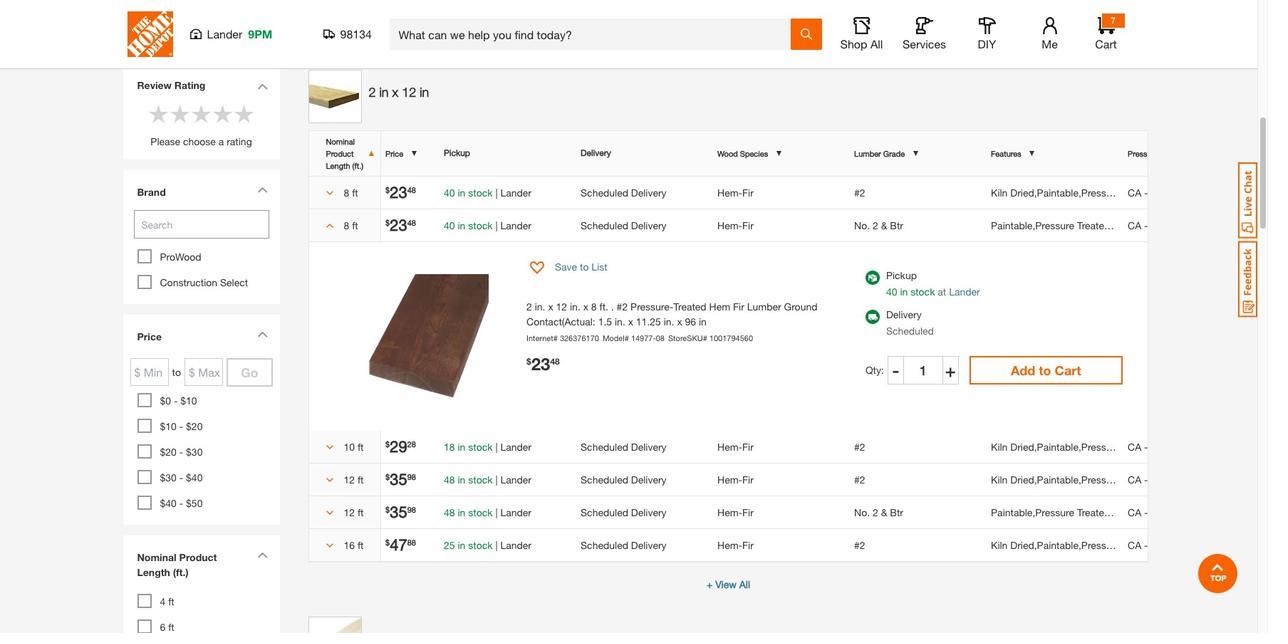 Task type: vqa. For each thing, say whether or not it's contained in the screenshot.


Task type: describe. For each thing, give the bounding box(es) containing it.
7
[[1111, 15, 1116, 26]]

treated,stainable for 23
[[1078, 219, 1155, 231]]

treatment
[[1161, 149, 1195, 158]]

pickup for pickup
[[444, 148, 470, 158]]

price link
[[130, 322, 273, 355]]

1 vertical spatial (ft.)
[[173, 567, 189, 579]]

18
[[444, 441, 455, 453]]

shop
[[841, 37, 868, 51]]

add
[[1011, 362, 1036, 378]]

96
[[685, 315, 696, 328]]

hem-fir for caret icon
[[718, 506, 754, 519]]

nominal inside nominal product length (ft.) link
[[137, 552, 177, 564]]

save to list button
[[527, 256, 608, 278]]

stock for caret image in the 16 ft button
[[468, 539, 493, 551]]

lander link
[[949, 285, 980, 298]]

| for 2nd caret image from the bottom of the page
[[496, 474, 498, 486]]

construction select link
[[160, 277, 248, 289]]

caret image inside 10 ft button
[[326, 444, 333, 451]]

prowood
[[160, 251, 201, 263]]

.
[[611, 300, 614, 313]]

go button
[[227, 358, 273, 387]]

8 for no. 2 & btr
[[344, 219, 349, 231]]

16
[[344, 539, 355, 551]]

hem- for second caret image from the top of the page
[[718, 219, 743, 231]]

hem- for caret image in the 16 ft button
[[718, 539, 743, 551]]

diy
[[978, 37, 997, 51]]

internet#
[[527, 333, 558, 342]]

08
[[656, 333, 665, 342]]

hem-fir for caret image inside the 10 ft button
[[718, 441, 754, 453]]

0 vertical spatial price
[[386, 149, 403, 158]]

scheduled for caret image inside the 10 ft button
[[581, 441, 629, 453]]

1 horizontal spatial $30
[[186, 446, 203, 458]]

ft.
[[600, 300, 609, 313]]

species
[[740, 149, 768, 158]]

nominal product length (ft.) link
[[130, 543, 273, 591]]

$10 - $20
[[160, 421, 203, 433]]

https://images.thdstatic.com/productimages/026ada3e 3c27 425d b2c8 fa5ea580ba2d/svn/brown prowood decking 166298 64_100.jpg image
[[308, 617, 362, 634]]

fir for second caret image from the top of the page
[[743, 219, 754, 231]]

stock for 2nd caret image from the bottom of the page
[[468, 474, 493, 486]]

pressure treated lumber
[[141, 21, 261, 34]]

hem-fir for 2nd caret image from the bottom of the page
[[718, 474, 754, 486]]

1 caret icon image from the top
[[257, 83, 268, 90]]

review rating link
[[137, 78, 230, 93]]

48 in stock | lander for no. 2 & btr
[[444, 506, 532, 519]]

x left 11.25
[[628, 315, 634, 328]]

29
[[390, 437, 407, 456]]

47
[[390, 536, 407, 554]]

save
[[555, 261, 577, 273]]

$20 - $30
[[160, 446, 203, 458]]

pressure treated lumber link
[[137, 20, 265, 35]]

1 star symbol image from the left
[[148, 103, 169, 125]]

services button
[[902, 17, 948, 51]]

0 horizontal spatial all
[[740, 578, 750, 590]]

model#
[[603, 333, 629, 342]]

delivery scheduled
[[887, 308, 934, 337]]

list
[[592, 261, 608, 273]]

2 caret image from the top
[[326, 222, 333, 230]]

paintable,pressure for 35
[[991, 506, 1075, 519]]

1001794560
[[710, 333, 753, 342]]

star symbol image
[[212, 103, 233, 125]]

10
[[344, 441, 355, 453]]

review rating
[[137, 79, 206, 91]]

0 vertical spatial (ft.)
[[352, 161, 364, 170]]

diy button
[[965, 17, 1010, 51]]

x left ft.
[[583, 300, 589, 313]]

azole for caret icon
[[1188, 506, 1212, 519]]

& for 35
[[881, 506, 888, 519]]

4
[[160, 596, 166, 608]]

paintable,pressure treated,stainable for 23
[[991, 219, 1155, 231]]

1 vertical spatial $40
[[160, 497, 177, 510]]

2 in. x 12 in. x 8 ft. . #2 pressure-treated hem fir lumber ground contact(actual: 1.5 in. x 11.25 in. x 96 in image
[[347, 274, 489, 417]]

2 in x 12 in
[[369, 84, 429, 99]]

hem- for caret icon
[[718, 506, 743, 519]]

no. 2 & btr for 23
[[855, 219, 904, 231]]

$0
[[160, 395, 171, 407]]

+ view all
[[707, 578, 750, 590]]

2 inside the 2 in. x 12 in. x 8 ft. . #2 pressure-treated hem fir lumber ground contact(actual: 1.5 in. x 11.25 in. x 96 in internet# 326376170 model# 14977-08 storesku# 1001794560
[[527, 300, 532, 313]]

40 for #2
[[444, 186, 455, 199]]

16 ft button
[[319, 538, 371, 553]]

https://images.thdstatic.com/productimages/fccde537 6002 42c7 8741 ad9e94117c51/svn/no color lumber 21216mgy2hd 64_100.jpg image
[[308, 70, 362, 123]]

shop all
[[841, 37, 883, 51]]

0 vertical spatial $40
[[186, 472, 203, 484]]

a
[[219, 135, 224, 148]]

contact(actual:
[[527, 315, 596, 328]]

ca - copper azole for 10 ft button
[[1128, 441, 1212, 453]]

0 vertical spatial length
[[326, 161, 350, 170]]

$ 35 98 for no. 2 & btr
[[386, 503, 416, 521]]

caret image inside 16 ft button
[[326, 542, 333, 550]]

cart 7
[[1096, 15, 1117, 51]]

live chat image
[[1239, 162, 1258, 239]]

stock for caret image inside the 10 ft button
[[468, 441, 493, 453]]

- inside - button
[[893, 360, 900, 380]]

1 vertical spatial lumber
[[855, 149, 881, 158]]

$40 - $50 link
[[160, 497, 203, 510]]

1 horizontal spatial $20
[[186, 421, 203, 433]]

azole for 2nd caret image from the bottom of the page
[[1188, 474, 1212, 486]]

0 horizontal spatial to
[[172, 366, 181, 378]]

pressure treatment chemical
[[1128, 149, 1228, 158]]

0 horizontal spatial nominal product length (ft.)
[[137, 552, 217, 579]]

$10 - $20 link
[[160, 421, 203, 433]]

save to list
[[555, 261, 608, 273]]

construction select
[[160, 277, 248, 289]]

326376170
[[560, 333, 599, 342]]

| for caret icon
[[496, 506, 498, 519]]

- button
[[888, 356, 905, 385]]

the home depot logo image
[[127, 11, 173, 57]]

delivery inside delivery scheduled
[[887, 308, 922, 320]]

0 vertical spatial treated
[[186, 21, 221, 34]]

$ 47 88
[[386, 536, 416, 554]]

1 scheduled delivery from the top
[[581, 186, 667, 199]]

in inside the 2 in. x 12 in. x 8 ft. . #2 pressure-treated hem fir lumber ground contact(actual: 1.5 in. x 11.25 in. x 96 in internet# 326376170 model# 14977-08 storesku# 1001794560
[[699, 315, 707, 328]]

stock for second caret image from the top of the page
[[468, 219, 493, 231]]

add to cart button
[[970, 356, 1123, 385]]

me button
[[1027, 17, 1073, 51]]

features
[[991, 149, 1022, 158]]

8 ft for no. 2 & btr
[[344, 219, 358, 231]]

grade
[[884, 149, 905, 158]]

$0 - $10
[[160, 395, 197, 407]]

review
[[137, 79, 172, 91]]

azole for caret image in the 16 ft button
[[1188, 539, 1212, 551]]

8 inside the 2 in. x 12 in. x 8 ft. . #2 pressure-treated hem fir lumber ground contact(actual: 1.5 in. x 11.25 in. x 96 in internet# 326376170 model# 14977-08 storesku# 1001794560
[[591, 300, 597, 313]]

2 vertical spatial $ 23 48
[[527, 354, 560, 374]]

0 vertical spatial nominal product length (ft.)
[[326, 136, 364, 170]]

ca for 1st caret image from the top
[[1128, 186, 1142, 199]]

Search text field
[[134, 210, 269, 239]]

qty:
[[866, 364, 887, 376]]

ca for second caret image from the top of the page
[[1128, 219, 1142, 231]]

14977-
[[631, 333, 656, 342]]

98134
[[340, 27, 372, 41]]

to for cart
[[1039, 362, 1052, 378]]

scheduled for caret image in the 16 ft button
[[581, 539, 629, 551]]

scheduled for 2nd caret image from the bottom of the page
[[581, 474, 629, 486]]

lander for caret icon
[[501, 506, 532, 519]]

4 star symbol image from the left
[[233, 103, 255, 125]]

brand
[[137, 186, 166, 198]]

pressure-
[[631, 300, 674, 313]]

40 for no. 2 & btr
[[444, 219, 455, 231]]

storesku#
[[669, 333, 708, 342]]

98134 button
[[323, 27, 372, 41]]

10 ft
[[344, 441, 364, 453]]

scheduled for caret icon
[[581, 506, 629, 519]]

4 caret image from the top
[[326, 477, 333, 484]]

hem
[[710, 300, 731, 313]]

x right the https://images.thdstatic.com/productimages/fccde537 6002 42c7 8741 ad9e94117c51/svn/no color lumber 21216mgy2hd 64_100.jpg
[[392, 84, 399, 99]]

98 for #2
[[407, 472, 416, 481]]

feedback link image
[[1239, 241, 1258, 318]]

copper for caret icon
[[1151, 506, 1185, 519]]

at
[[938, 285, 947, 298]]

0 horizontal spatial lumber
[[224, 21, 261, 34]]

8 for #2
[[344, 186, 349, 199]]

rating
[[175, 79, 206, 91]]

2 scheduled delivery from the top
[[581, 219, 667, 231]]

| for 1st caret image from the top
[[496, 186, 498, 199]]

35 for #2
[[390, 470, 407, 489]]

0 horizontal spatial product
[[179, 552, 217, 564]]

0 vertical spatial cart
[[1096, 37, 1117, 51]]

pickup 40 in stock at lander
[[887, 269, 980, 298]]



Task type: locate. For each thing, give the bounding box(es) containing it.
fir inside the 2 in. x 12 in. x 8 ft. . #2 pressure-treated hem fir lumber ground contact(actual: 1.5 in. x 11.25 in. x 96 in internet# 326376170 model# 14977-08 storesku# 1001794560
[[733, 300, 745, 313]]

scheduled delivery for 12 ft button corresponding to #2
[[581, 474, 667, 486]]

2 azole from the top
[[1188, 219, 1212, 231]]

scheduled delivery for 16 ft button
[[581, 539, 667, 551]]

cart right add
[[1055, 362, 1082, 378]]

ft
[[352, 186, 358, 199], [352, 219, 358, 231], [358, 441, 364, 453], [358, 474, 364, 486], [358, 506, 364, 519], [358, 539, 364, 551], [168, 596, 174, 608]]

25
[[444, 539, 455, 551]]

length
[[326, 161, 350, 170], [137, 567, 170, 579]]

0 vertical spatial paintable,pressure treated,stainable
[[991, 219, 1155, 231]]

lander for caret image in the 16 ft button
[[501, 539, 532, 551]]

select
[[220, 277, 248, 289]]

23 for #2
[[390, 183, 407, 201]]

treated up 96
[[674, 300, 707, 313]]

2 48 in stock | lander from the top
[[444, 506, 532, 519]]

star symbol image down review rating link
[[169, 103, 191, 125]]

12 ft button for #2
[[319, 472, 371, 487]]

1 hem- from the top
[[718, 186, 743, 199]]

4 scheduled delivery from the top
[[581, 474, 667, 486]]

6 azole from the top
[[1188, 539, 1212, 551]]

lander for 2nd caret image from the bottom of the page
[[501, 474, 532, 486]]

1 caret image from the top
[[326, 190, 333, 197]]

4 ft
[[160, 596, 174, 608]]

2 no. from the top
[[855, 506, 870, 519]]

2 12 ft from the top
[[344, 506, 364, 519]]

12 ft button down 10 ft button
[[319, 472, 371, 487]]

3 caret icon image from the top
[[257, 331, 268, 338]]

$20 down $10 - $20 on the bottom
[[160, 446, 177, 458]]

fir for 2nd caret image from the bottom of the page
[[743, 474, 754, 486]]

None field
[[905, 356, 943, 385]]

2 vertical spatial 40
[[887, 285, 898, 298]]

$40 up $50
[[186, 472, 203, 484]]

(ft.)
[[352, 161, 364, 170], [173, 567, 189, 579]]

0 vertical spatial $30
[[186, 446, 203, 458]]

8 ft button for #2
[[319, 185, 371, 200]]

2 hem-fir from the top
[[718, 219, 754, 231]]

9pm
[[248, 27, 273, 41]]

0 vertical spatial 12 ft button
[[319, 472, 371, 487]]

hem-fir for second caret image from the top of the page
[[718, 219, 754, 231]]

1 vertical spatial 23
[[390, 216, 407, 234]]

4 copper from the top
[[1151, 474, 1185, 486]]

1 vertical spatial 8
[[344, 219, 349, 231]]

ca
[[1128, 186, 1142, 199], [1128, 219, 1142, 231], [1128, 441, 1142, 453], [1128, 474, 1142, 486], [1128, 506, 1142, 519], [1128, 539, 1142, 551]]

fir for caret image in the 16 ft button
[[743, 539, 754, 551]]

cart down 7
[[1096, 37, 1117, 51]]

lander for second caret image from the top of the page
[[501, 219, 532, 231]]

1 horizontal spatial (ft.)
[[352, 161, 364, 170]]

0 horizontal spatial $20
[[160, 446, 177, 458]]

0 horizontal spatial (ft.)
[[173, 567, 189, 579]]

1 paintable,pressure treated,stainable from the top
[[991, 219, 1155, 231]]

hem- for caret image inside the 10 ft button
[[718, 441, 743, 453]]

2
[[369, 84, 376, 99], [873, 219, 879, 231], [527, 300, 532, 313], [873, 506, 879, 519]]

1 vertical spatial $30
[[160, 472, 177, 484]]

1 vertical spatial product
[[179, 552, 217, 564]]

98 for no. 2 & btr
[[407, 505, 416, 514]]

ca - copper azole for 16 ft button
[[1128, 539, 1212, 551]]

copper for 1st caret image from the top
[[1151, 186, 1185, 199]]

3 copper from the top
[[1151, 441, 1185, 453]]

construction
[[160, 277, 217, 289]]

pickup
[[444, 148, 470, 158], [887, 269, 917, 281]]

0 vertical spatial treated,stainable
[[1078, 219, 1155, 231]]

no. 2 & btr for 35
[[855, 506, 904, 519]]

lander 9pm
[[207, 27, 273, 41]]

azole for caret image inside the 10 ft button
[[1188, 441, 1212, 453]]

2 caret icon image from the top
[[257, 187, 268, 193]]

1 horizontal spatial pickup
[[887, 269, 917, 281]]

to inside button
[[1039, 362, 1052, 378]]

nominal down the https://images.thdstatic.com/productimages/fccde537 6002 42c7 8741 ad9e94117c51/svn/no color lumber 21216mgy2hd 64_100.jpg
[[326, 136, 355, 146]]

48 in stock | lander down 18 in stock | lander on the left bottom
[[444, 474, 532, 486]]

98 down $ 29 28 on the bottom of the page
[[407, 472, 416, 481]]

16 ft
[[344, 539, 364, 551]]

all right view
[[740, 578, 750, 590]]

1 vertical spatial no.
[[855, 506, 870, 519]]

6 hem- from the top
[[718, 539, 743, 551]]

$30 up $40 - $50
[[160, 472, 177, 484]]

copper for 2nd caret image from the bottom of the page
[[1151, 474, 1185, 486]]

1 vertical spatial length
[[137, 567, 170, 579]]

88
[[407, 538, 416, 547]]

scheduled delivery for no. 2 & btr 12 ft button
[[581, 506, 667, 519]]

0 vertical spatial lumber
[[224, 21, 261, 34]]

12 ft button up 16 ft button
[[319, 505, 371, 520]]

caret image
[[326, 190, 333, 197], [326, 222, 333, 230], [326, 444, 333, 451], [326, 477, 333, 484], [326, 542, 333, 550]]

1 12 ft button from the top
[[319, 472, 371, 487]]

treated inside the 2 in. x 12 in. x 8 ft. . #2 pressure-treated hem fir lumber ground contact(actual: 1.5 in. x 11.25 in. x 96 in internet# 326376170 model# 14977-08 storesku# 1001794560
[[674, 300, 707, 313]]

$ inside $ 29 28
[[386, 439, 390, 449]]

length up 4
[[137, 567, 170, 579]]

copper for caret image inside the 10 ft button
[[1151, 441, 1185, 453]]

2 8 ft button from the top
[[319, 218, 371, 233]]

paintable,pressure treated,stainable for 35
[[991, 506, 1155, 519]]

ca for caret icon
[[1128, 506, 1142, 519]]

+ left view
[[707, 578, 713, 590]]

wood species
[[718, 149, 768, 158]]

x left 96
[[677, 315, 683, 328]]

2 vertical spatial 23
[[531, 354, 551, 374]]

scheduled for second caret image from the top of the page
[[581, 219, 629, 231]]

1 35 from the top
[[390, 470, 407, 489]]

ca for 2nd caret image from the bottom of the page
[[1128, 474, 1142, 486]]

8 ft button for no. 2 & btr
[[319, 218, 371, 233]]

+ button
[[943, 356, 959, 385]]

to inside 'dropdown button'
[[580, 261, 589, 273]]

0 vertical spatial paintable,pressure
[[991, 219, 1075, 231]]

0 horizontal spatial price
[[137, 331, 162, 343]]

lander for 1st caret image from the top
[[501, 186, 532, 199]]

0 vertical spatial product
[[326, 149, 354, 158]]

12 ft
[[344, 474, 364, 486], [344, 506, 364, 519]]

$ 23 48
[[386, 183, 416, 201], [386, 216, 416, 234], [527, 354, 560, 374]]

6 scheduled delivery from the top
[[581, 539, 667, 551]]

0 vertical spatial $ 23 48
[[386, 183, 416, 201]]

treated,stainable for 35
[[1078, 506, 1155, 519]]

12 ft button
[[319, 472, 371, 487], [319, 505, 371, 520]]

1 | from the top
[[496, 186, 498, 199]]

1 vertical spatial +
[[707, 578, 713, 590]]

1 vertical spatial &
[[881, 506, 888, 519]]

btr
[[890, 219, 904, 231], [890, 506, 904, 519]]

scheduled
[[581, 186, 629, 199], [581, 219, 629, 231], [887, 325, 934, 337], [581, 441, 629, 453], [581, 474, 629, 486], [581, 506, 629, 519], [581, 539, 629, 551]]

scheduled delivery for 10 ft button
[[581, 441, 667, 453]]

#2 for 23
[[855, 186, 866, 199]]

5 hem- from the top
[[718, 506, 743, 519]]

4 ft link
[[160, 596, 174, 608]]

stock inside pickup 40 in stock at lander
[[911, 285, 935, 298]]

5 hem-fir from the top
[[718, 506, 754, 519]]

#2 for 47
[[855, 539, 866, 551]]

1 treated,stainable from the top
[[1078, 219, 1155, 231]]

1 vertical spatial cart
[[1055, 362, 1082, 378]]

1 vertical spatial 40
[[444, 219, 455, 231]]

0 vertical spatial +
[[946, 360, 956, 380]]

hem-fir
[[718, 186, 754, 199], [718, 219, 754, 231], [718, 441, 754, 453], [718, 474, 754, 486], [718, 506, 754, 519], [718, 539, 754, 551]]

0 horizontal spatial cart
[[1055, 362, 1082, 378]]

prowood link
[[160, 251, 201, 263]]

1 8 ft button from the top
[[319, 185, 371, 200]]

3 hem- from the top
[[718, 441, 743, 453]]

2 | from the top
[[496, 219, 498, 231]]

$30 - $40 link
[[160, 472, 203, 484]]

8 ft for #2
[[344, 186, 358, 199]]

18 in stock | lander
[[444, 441, 532, 453]]

2 40 in stock | lander from the top
[[444, 219, 532, 231]]

+
[[946, 360, 956, 380], [707, 578, 713, 590]]

btr for 35
[[890, 506, 904, 519]]

4 azole from the top
[[1188, 474, 1212, 486]]

1 horizontal spatial to
[[580, 261, 589, 273]]

1.5
[[598, 315, 612, 328]]

2 12 ft button from the top
[[319, 505, 371, 520]]

nominal product length (ft.) down the https://images.thdstatic.com/productimages/fccde537 6002 42c7 8741 ad9e94117c51/svn/no color lumber 21216mgy2hd 64_100.jpg
[[326, 136, 364, 170]]

0 vertical spatial no.
[[855, 219, 870, 231]]

$10
[[181, 395, 197, 407], [160, 421, 177, 433]]

$40 - $50
[[160, 497, 203, 510]]

rating
[[227, 135, 252, 148]]

$ 23 48 for #2
[[386, 183, 416, 201]]

star symbol image up please
[[148, 103, 169, 125]]

4 ca - copper azole from the top
[[1128, 474, 1212, 486]]

1 no. from the top
[[855, 219, 870, 231]]

98 up 88
[[407, 505, 416, 514]]

$ 35 98 for #2
[[386, 470, 416, 489]]

25 in stock | lander
[[444, 539, 532, 551]]

star symbol image
[[148, 103, 169, 125], [169, 103, 191, 125], [191, 103, 212, 125], [233, 103, 255, 125]]

wood
[[718, 149, 738, 158]]

$ 35 98 down $ 29 28 on the bottom of the page
[[386, 470, 416, 489]]

1 no. 2 & btr from the top
[[855, 219, 904, 231]]

1 vertical spatial price
[[137, 331, 162, 343]]

ca - copper azole for 12 ft button corresponding to #2
[[1128, 474, 1212, 486]]

0 horizontal spatial treated
[[186, 21, 221, 34]]

| for second caret image from the top of the page
[[496, 219, 498, 231]]

pressure
[[141, 21, 183, 34], [1128, 149, 1159, 158]]

2 ca from the top
[[1128, 219, 1142, 231]]

hem- for 1st caret image from the top
[[718, 186, 743, 199]]

0 horizontal spatial length
[[137, 567, 170, 579]]

lander inside pickup 40 in stock at lander
[[949, 285, 980, 298]]

1 ca from the top
[[1128, 186, 1142, 199]]

price
[[386, 149, 403, 158], [137, 331, 162, 343]]

12 ft for #2
[[344, 474, 364, 486]]

1 copper from the top
[[1151, 186, 1185, 199]]

length down the https://images.thdstatic.com/productimages/fccde537 6002 42c7 8741 ad9e94117c51/svn/no color lumber 21216mgy2hd 64_100.jpg
[[326, 161, 350, 170]]

2 vertical spatial 8
[[591, 300, 597, 313]]

40 inside pickup 40 in stock at lander
[[887, 285, 898, 298]]

+ right - button
[[946, 360, 956, 380]]

price-range-upperBound telephone field
[[185, 359, 223, 386]]

1 vertical spatial 48 in stock | lander
[[444, 506, 532, 519]]

1 vertical spatial 8 ft
[[344, 219, 358, 231]]

4 ca from the top
[[1128, 474, 1142, 486]]

product
[[326, 149, 354, 158], [179, 552, 217, 564]]

hem-
[[718, 186, 743, 199], [718, 219, 743, 231], [718, 441, 743, 453], [718, 474, 743, 486], [718, 506, 743, 519], [718, 539, 743, 551]]

hem-fir for caret image in the 16 ft button
[[718, 539, 754, 551]]

to left list
[[580, 261, 589, 273]]

caret icon image inside brand link
[[257, 187, 268, 193]]

3 ca from the top
[[1128, 441, 1142, 453]]

35 up the 47
[[390, 503, 407, 521]]

3 | from the top
[[496, 441, 498, 453]]

2 treated,stainable from the top
[[1078, 506, 1155, 519]]

2 vertical spatial lumber
[[747, 300, 782, 313]]

1 vertical spatial $ 35 98
[[386, 503, 416, 521]]

pressure for pressure treated lumber
[[141, 21, 183, 34]]

1 vertical spatial all
[[740, 578, 750, 590]]

lumber
[[224, 21, 261, 34], [855, 149, 881, 158], [747, 300, 782, 313]]

11.25
[[636, 315, 661, 328]]

$30 - $40
[[160, 472, 203, 484]]

1 vertical spatial $ 23 48
[[386, 216, 416, 234]]

5 copper from the top
[[1151, 506, 1185, 519]]

$ 29 28
[[386, 437, 416, 456]]

lander for caret image inside the 10 ft button
[[501, 441, 532, 453]]

to left price-range-upperbound phone field
[[172, 366, 181, 378]]

6 | from the top
[[496, 539, 498, 551]]

ground
[[784, 300, 818, 313]]

4 hem- from the top
[[718, 474, 743, 486]]

2 no. 2 & btr from the top
[[855, 506, 904, 519]]

12 inside the 2 in. x 12 in. x 8 ft. . #2 pressure-treated hem fir lumber ground contact(actual: 1.5 in. x 11.25 in. x 96 in internet# 326376170 model# 14977-08 storesku# 1001794560
[[556, 300, 567, 313]]

8
[[344, 186, 349, 199], [344, 219, 349, 231], [591, 300, 597, 313]]

azole for 1st caret image from the top
[[1188, 186, 1212, 199]]

2 in. x 12 in. x 8 ft. . #2 pressure-treated hem fir lumber ground contact(actual: 1.5 in. x 11.25 in. x 96 in link
[[527, 300, 821, 328]]

1 vertical spatial nominal
[[137, 552, 177, 564]]

treated right the home depot logo
[[186, 21, 221, 34]]

paintable,pressure
[[991, 219, 1075, 231], [991, 506, 1075, 519]]

caret image
[[326, 510, 333, 517]]

caret icon image inside nominal product length (ft.) link
[[257, 552, 268, 559]]

23 for no. 2 & btr
[[390, 216, 407, 234]]

no.
[[855, 219, 870, 231], [855, 506, 870, 519]]

1 azole from the top
[[1188, 186, 1212, 199]]

+ for +
[[946, 360, 956, 380]]

8 ft button
[[319, 185, 371, 200], [319, 218, 371, 233]]

price down 2 in x 12 in
[[386, 149, 403, 158]]

0 horizontal spatial +
[[707, 578, 713, 590]]

lander
[[207, 27, 243, 41], [501, 186, 532, 199], [501, 219, 532, 231], [949, 285, 980, 298], [501, 441, 532, 453], [501, 474, 532, 486], [501, 506, 532, 519], [501, 539, 532, 551]]

x up contact(actual:
[[548, 300, 554, 313]]

+ for + view all
[[707, 578, 713, 590]]

ca for caret image inside the 10 ft button
[[1128, 441, 1142, 453]]

1 & from the top
[[881, 219, 888, 231]]

3 caret image from the top
[[326, 444, 333, 451]]

$0 - $10 link
[[160, 395, 197, 407]]

1 horizontal spatial cart
[[1096, 37, 1117, 51]]

#2
[[855, 186, 866, 199], [617, 300, 628, 313], [855, 441, 866, 453], [855, 474, 866, 486], [855, 539, 866, 551]]

4 | from the top
[[496, 474, 498, 486]]

add to cart
[[1011, 362, 1082, 378]]

$10 down $0
[[160, 421, 177, 433]]

hem-fir for 1st caret image from the top
[[718, 186, 754, 199]]

1 horizontal spatial +
[[946, 360, 956, 380]]

23
[[390, 183, 407, 201], [390, 216, 407, 234], [531, 354, 551, 374]]

1 horizontal spatial $40
[[186, 472, 203, 484]]

1 vertical spatial $10
[[160, 421, 177, 433]]

0 vertical spatial 40
[[444, 186, 455, 199]]

price-range-lowerBound telephone field
[[130, 359, 169, 386]]

1 vertical spatial 12 ft button
[[319, 505, 371, 520]]

| for caret image inside the 10 ft button
[[496, 441, 498, 453]]

1 horizontal spatial all
[[871, 37, 883, 51]]

caret icon image for price
[[257, 331, 268, 338]]

6 ca - copper azole from the top
[[1128, 539, 1212, 551]]

5 caret image from the top
[[326, 542, 333, 550]]

5 azole from the top
[[1188, 506, 1212, 519]]

0 horizontal spatial nominal
[[137, 552, 177, 564]]

48 in stock | lander for #2
[[444, 474, 532, 486]]

0 vertical spatial $20
[[186, 421, 203, 433]]

paintable,pressure treated,stainable
[[991, 219, 1155, 231], [991, 506, 1155, 519]]

$30 down $10 - $20 'link'
[[186, 446, 203, 458]]

stock for caret icon
[[468, 506, 493, 519]]

1 vertical spatial 98
[[407, 505, 416, 514]]

0 vertical spatial &
[[881, 219, 888, 231]]

40 in stock | lander for no. 2 & btr
[[444, 219, 532, 231]]

$
[[386, 185, 390, 194], [386, 218, 390, 227], [527, 356, 531, 367], [386, 439, 390, 449], [386, 472, 390, 481], [386, 505, 390, 514], [386, 538, 390, 547]]

5 | from the top
[[496, 506, 498, 519]]

choose
[[183, 135, 216, 148]]

2 8 ft from the top
[[344, 219, 358, 231]]

-
[[1145, 186, 1149, 199], [1145, 219, 1149, 231], [893, 360, 900, 380], [174, 395, 178, 407], [179, 421, 183, 433], [1145, 441, 1149, 453], [179, 446, 183, 458], [179, 472, 183, 484], [1145, 474, 1149, 486], [179, 497, 183, 510], [1145, 506, 1149, 519], [1145, 539, 1149, 551]]

$20 - $30 link
[[160, 446, 203, 458]]

me
[[1042, 37, 1058, 51]]

What can we help you find today? search field
[[399, 19, 790, 49]]

nominal
[[326, 136, 355, 146], [137, 552, 177, 564]]

1 ca - copper azole from the top
[[1128, 186, 1212, 199]]

2 btr from the top
[[890, 506, 904, 519]]

0 horizontal spatial $30
[[160, 472, 177, 484]]

1 horizontal spatial $10
[[181, 395, 197, 407]]

1 vertical spatial no. 2 & btr
[[855, 506, 904, 519]]

1 vertical spatial pressure
[[1128, 149, 1159, 158]]

0 vertical spatial 8 ft
[[344, 186, 358, 199]]

0 vertical spatial 40 in stock | lander
[[444, 186, 532, 199]]

pressure for pressure treatment chemical
[[1128, 149, 1159, 158]]

go
[[241, 365, 258, 380]]

1 vertical spatial nominal product length (ft.)
[[137, 552, 217, 579]]

$ 35 98
[[386, 470, 416, 489], [386, 503, 416, 521]]

pickup for pickup 40 in stock at lander
[[887, 269, 917, 281]]

12
[[402, 84, 416, 99], [556, 300, 567, 313], [344, 474, 355, 486], [344, 506, 355, 519]]

2 horizontal spatial lumber
[[855, 149, 881, 158]]

1 horizontal spatial treated
[[674, 300, 707, 313]]

$20 up $20 - $30 at left
[[186, 421, 203, 433]]

0 vertical spatial btr
[[890, 219, 904, 231]]

12 ft for no. 2 & btr
[[344, 506, 364, 519]]

please choose a rating
[[151, 135, 252, 148]]

0 vertical spatial nominal
[[326, 136, 355, 146]]

1 48 in stock | lander from the top
[[444, 474, 532, 486]]

1 12 ft from the top
[[344, 474, 364, 486]]

3 scheduled delivery from the top
[[581, 441, 667, 453]]

pickup inside pickup 40 in stock at lander
[[887, 269, 917, 281]]

1 btr from the top
[[890, 219, 904, 231]]

1 horizontal spatial nominal
[[326, 136, 355, 146]]

1 $ 35 98 from the top
[[386, 470, 416, 489]]

azole for second caret image from the top of the page
[[1188, 219, 1212, 231]]

1 horizontal spatial nominal product length (ft.)
[[326, 136, 364, 170]]

0 vertical spatial 35
[[390, 470, 407, 489]]

caret icon image for brand
[[257, 187, 268, 193]]

scheduled delivery
[[581, 186, 667, 199], [581, 219, 667, 231], [581, 441, 667, 453], [581, 474, 667, 486], [581, 506, 667, 519], [581, 539, 667, 551]]

0 vertical spatial 98
[[407, 472, 416, 481]]

caret icon image
[[257, 83, 268, 90], [257, 187, 268, 193], [257, 331, 268, 338], [257, 552, 268, 559]]

fir for 1st caret image from the top
[[743, 186, 754, 199]]

5 ca from the top
[[1128, 506, 1142, 519]]

cart
[[1096, 37, 1117, 51], [1055, 362, 1082, 378]]

2 horizontal spatial to
[[1039, 362, 1052, 378]]

1 98 from the top
[[407, 472, 416, 481]]

8 ft
[[344, 186, 358, 199], [344, 219, 358, 231]]

12 ft down the 10 ft
[[344, 474, 364, 486]]

48 in stock | lander
[[444, 474, 532, 486], [444, 506, 532, 519]]

fir for caret image inside the 10 ft button
[[743, 441, 754, 453]]

0 horizontal spatial $10
[[160, 421, 177, 433]]

nominal up 4
[[137, 552, 177, 564]]

1 vertical spatial paintable,pressure treated,stainable
[[991, 506, 1155, 519]]

12 ft button for no. 2 & btr
[[319, 505, 371, 520]]

2 $ 35 98 from the top
[[386, 503, 416, 521]]

1 40 in stock | lander from the top
[[444, 186, 532, 199]]

please
[[151, 135, 180, 148]]

no. for 35
[[855, 506, 870, 519]]

$20
[[186, 421, 203, 433], [160, 446, 177, 458]]

hem- for 2nd caret image from the bottom of the page
[[718, 474, 743, 486]]

no. for 23
[[855, 219, 870, 231]]

1 vertical spatial 12 ft
[[344, 506, 364, 519]]

1 vertical spatial 40 in stock | lander
[[444, 219, 532, 231]]

0 vertical spatial 8
[[344, 186, 349, 199]]

$ 35 98 up 88
[[386, 503, 416, 521]]

1 8 ft from the top
[[344, 186, 358, 199]]

copper for caret image in the 16 ft button
[[1151, 539, 1185, 551]]

$10 right $0
[[181, 395, 197, 407]]

$ inside $ 47 88
[[386, 538, 390, 547]]

35 down the 29
[[390, 470, 407, 489]]

2 paintable,pressure treated,stainable from the top
[[991, 506, 1155, 519]]

lumber inside the 2 in. x 12 in. x 8 ft. . #2 pressure-treated hem fir lumber ground contact(actual: 1.5 in. x 11.25 in. x 96 in internet# 326376170 model# 14977-08 storesku# 1001794560
[[747, 300, 782, 313]]

#2 inside the 2 in. x 12 in. x 8 ft. . #2 pressure-treated hem fir lumber ground contact(actual: 1.5 in. x 11.25 in. x 96 in internet# 326376170 model# 14977-08 storesku# 1001794560
[[617, 300, 628, 313]]

+ inside button
[[946, 360, 956, 380]]

caret icon image inside the price link
[[257, 331, 268, 338]]

6 ca from the top
[[1128, 539, 1142, 551]]

treated,stainable
[[1078, 219, 1155, 231], [1078, 506, 1155, 519]]

6 copper from the top
[[1151, 539, 1185, 551]]

nominal product length (ft.) up 4 ft
[[137, 552, 217, 579]]

1 horizontal spatial length
[[326, 161, 350, 170]]

1 vertical spatial paintable,pressure
[[991, 506, 1075, 519]]

0 vertical spatial all
[[871, 37, 883, 51]]

2 & from the top
[[881, 506, 888, 519]]

all right the shop
[[871, 37, 883, 51]]

1 vertical spatial $20
[[160, 446, 177, 458]]

5 ca - copper azole from the top
[[1128, 506, 1212, 519]]

brand link
[[130, 177, 273, 210]]

view
[[716, 578, 737, 590]]

2 35 from the top
[[390, 503, 407, 521]]

0 horizontal spatial $40
[[160, 497, 177, 510]]

star symbol image up the rating
[[233, 103, 255, 125]]

all inside 'button'
[[871, 37, 883, 51]]

in inside pickup 40 in stock at lander
[[900, 285, 908, 298]]

0 horizontal spatial pressure
[[141, 21, 183, 34]]

1 paintable,pressure from the top
[[991, 219, 1075, 231]]

0 vertical spatial 12 ft
[[344, 474, 364, 486]]

12 ft right caret icon
[[344, 506, 364, 519]]

1 vertical spatial treated
[[674, 300, 707, 313]]

2 copper from the top
[[1151, 219, 1185, 231]]

5 scheduled delivery from the top
[[581, 506, 667, 519]]

10 ft button
[[319, 439, 371, 454]]

#2 for 29
[[855, 441, 866, 453]]

btr for 23
[[890, 219, 904, 231]]

no. 2 & btr
[[855, 219, 904, 231], [855, 506, 904, 519]]

in
[[380, 84, 389, 99], [420, 84, 429, 99], [458, 186, 466, 199], [458, 219, 466, 231], [900, 285, 908, 298], [699, 315, 707, 328], [458, 441, 466, 453], [458, 474, 466, 486], [458, 506, 466, 519], [458, 539, 466, 551]]

product down $50
[[179, 552, 217, 564]]

2 in. x 12 in. x 8 ft. . #2 pressure-treated hem fir lumber ground contact(actual: 1.5 in. x 11.25 in. x 96 in internet# 326376170 model# 14977-08 storesku# 1001794560
[[527, 300, 821, 342]]

paintable,pressure for 23
[[991, 219, 1075, 231]]

available for pickup image
[[866, 270, 880, 285]]

star symbol image up please choose a rating
[[191, 103, 212, 125]]

available shipping image
[[866, 310, 880, 324]]

copper
[[1151, 186, 1185, 199], [1151, 219, 1185, 231], [1151, 441, 1185, 453], [1151, 474, 1185, 486], [1151, 506, 1185, 519], [1151, 539, 1185, 551]]

price up the price-range-lowerbound telephone field
[[137, 331, 162, 343]]

& for 23
[[881, 219, 888, 231]]

1 hem-fir from the top
[[718, 186, 754, 199]]

2 star symbol image from the left
[[169, 103, 191, 125]]

4 caret icon image from the top
[[257, 552, 268, 559]]

0 vertical spatial $10
[[181, 395, 197, 407]]

to right add
[[1039, 362, 1052, 378]]

3 ca - copper azole from the top
[[1128, 441, 1212, 453]]

$40 left $50
[[160, 497, 177, 510]]

48 in stock | lander up 25 in stock | lander
[[444, 506, 532, 519]]

pressure left treatment
[[1128, 149, 1159, 158]]

$ 23 48 for no. 2 & btr
[[386, 216, 416, 234]]

6 hem-fir from the top
[[718, 539, 754, 551]]

pressure up review
[[141, 21, 183, 34]]

1 vertical spatial 8 ft button
[[319, 218, 371, 233]]

3 hem-fir from the top
[[718, 441, 754, 453]]

2 hem- from the top
[[718, 219, 743, 231]]

services
[[903, 37, 946, 51]]

shop all button
[[839, 17, 885, 51]]

product down the https://images.thdstatic.com/productimages/fccde537 6002 42c7 8741 ad9e94117c51/svn/no color lumber 21216mgy2hd 64_100.jpg
[[326, 149, 354, 158]]

stock for 1st caret image from the top
[[468, 186, 493, 199]]

4 hem-fir from the top
[[718, 474, 754, 486]]

to for list
[[580, 261, 589, 273]]

3 azole from the top
[[1188, 441, 1212, 453]]

1 horizontal spatial product
[[326, 149, 354, 158]]

cart inside button
[[1055, 362, 1082, 378]]

1 vertical spatial pickup
[[887, 269, 917, 281]]

scheduled for 1st caret image from the top
[[581, 186, 629, 199]]

0 vertical spatial no. 2 & btr
[[855, 219, 904, 231]]

copper for second caret image from the top of the page
[[1151, 219, 1185, 231]]

28
[[407, 439, 416, 449]]

0 vertical spatial pressure
[[141, 21, 183, 34]]

ca - copper azole for no. 2 & btr 12 ft button
[[1128, 506, 1212, 519]]

3 star symbol image from the left
[[191, 103, 212, 125]]

| for caret image in the 16 ft button
[[496, 539, 498, 551]]

1 horizontal spatial pressure
[[1128, 149, 1159, 158]]

2 98 from the top
[[407, 505, 416, 514]]

2 ca - copper azole from the top
[[1128, 219, 1212, 231]]

1 vertical spatial btr
[[890, 506, 904, 519]]

2 paintable,pressure from the top
[[991, 506, 1075, 519]]



